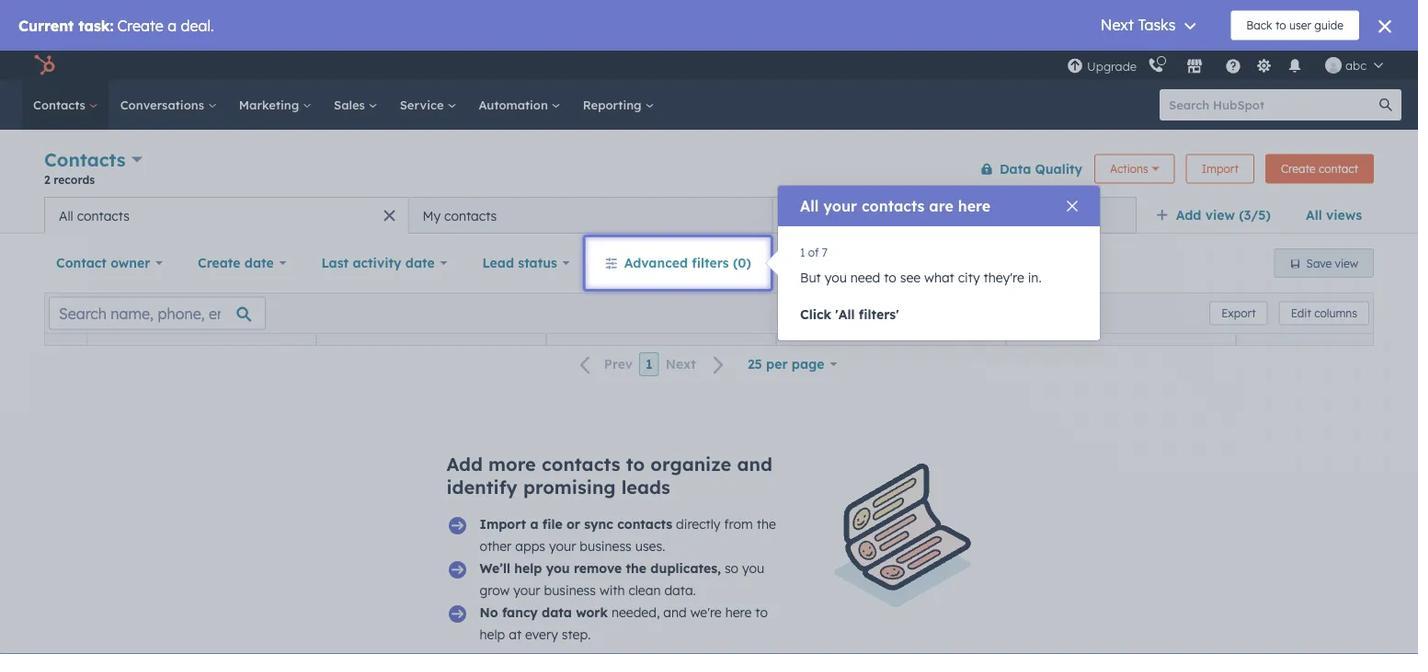 Task type: vqa. For each thing, say whether or not it's contained in the screenshot.


Task type: locate. For each thing, give the bounding box(es) containing it.
gary orlando image
[[1326, 57, 1343, 74]]

date
[[245, 255, 274, 271], [406, 255, 435, 271]]

create left contact
[[1282, 162, 1316, 176]]

and up from on the right bottom of page
[[738, 453, 773, 476]]

settings link
[[1253, 56, 1276, 75]]

in.
[[1029, 270, 1042, 286]]

add left more
[[447, 453, 483, 476]]

import up other
[[480, 516, 526, 532]]

the
[[757, 516, 776, 532], [626, 560, 647, 577]]

your
[[824, 197, 858, 215], [549, 538, 576, 554], [514, 582, 541, 599]]

2 vertical spatial to
[[756, 605, 768, 621]]

settings image
[[1257, 58, 1273, 75]]

menu
[[1066, 51, 1397, 80]]

25
[[748, 356, 763, 372]]

1 horizontal spatial you
[[743, 560, 765, 577]]

to inside needed, and we're here to help at every step.
[[756, 605, 768, 621]]

0 horizontal spatial here
[[726, 605, 752, 621]]

your down file
[[549, 538, 576, 554]]

0 vertical spatial the
[[757, 516, 776, 532]]

to
[[884, 270, 897, 286], [626, 453, 645, 476], [756, 605, 768, 621]]

1 inside 1 button
[[646, 356, 653, 372]]

business
[[580, 538, 632, 554], [544, 582, 596, 599]]

you right but
[[825, 270, 847, 286]]

0 vertical spatial import
[[1202, 162, 1239, 176]]

add view (3/5)
[[1177, 207, 1272, 223]]

1 horizontal spatial the
[[757, 516, 776, 532]]

from
[[724, 516, 753, 532]]

2 horizontal spatial your
[[824, 197, 858, 215]]

1 vertical spatial business
[[544, 582, 596, 599]]

create down all contacts button
[[198, 255, 241, 271]]

1 horizontal spatial all
[[801, 197, 819, 215]]

all
[[801, 197, 819, 215], [1307, 207, 1323, 223], [59, 208, 73, 224]]

1 horizontal spatial your
[[549, 538, 576, 554]]

0 horizontal spatial import
[[480, 516, 526, 532]]

apps
[[516, 538, 546, 554]]

edit columns button
[[1280, 301, 1370, 325]]

lead status
[[483, 255, 558, 271]]

advanced filters (0) button
[[593, 245, 764, 282]]

create contact
[[1282, 162, 1359, 176]]

1 vertical spatial import
[[480, 516, 526, 532]]

import up 'add view (3/5)'
[[1202, 162, 1239, 176]]

all down 2 records
[[59, 208, 73, 224]]

search image
[[1380, 98, 1393, 111]]

you left remove at the left bottom of the page
[[546, 560, 570, 577]]

1 horizontal spatial and
[[738, 453, 773, 476]]

0 horizontal spatial to
[[626, 453, 645, 476]]

0 horizontal spatial all
[[59, 208, 73, 224]]

0 horizontal spatial help
[[480, 627, 505, 643]]

create
[[1282, 162, 1316, 176], [198, 255, 241, 271]]

you
[[825, 270, 847, 286], [546, 560, 570, 577], [743, 560, 765, 577]]

advanced filters (0)
[[625, 255, 752, 271]]

0 vertical spatial create
[[1282, 162, 1316, 176]]

0 vertical spatial your
[[824, 197, 858, 215]]

last activity date
[[322, 255, 435, 271]]

to left see
[[884, 270, 897, 286]]

1 horizontal spatial to
[[756, 605, 768, 621]]

1 left of
[[801, 245, 806, 259]]

date down all contacts button
[[245, 255, 274, 271]]

last activity date button
[[310, 245, 460, 282]]

0 vertical spatial here
[[959, 197, 991, 215]]

other
[[480, 538, 512, 554]]

help inside needed, and we're here to help at every step.
[[480, 627, 505, 643]]

all left views
[[1307, 207, 1323, 223]]

2 horizontal spatial you
[[825, 270, 847, 286]]

all for all views
[[1307, 207, 1323, 223]]

0 horizontal spatial create
[[198, 255, 241, 271]]

import inside "button"
[[1202, 162, 1239, 176]]

help down apps
[[515, 560, 542, 577]]

contact
[[56, 255, 107, 271]]

add inside add more contacts to organize and identify promising leads
[[447, 453, 483, 476]]

0 horizontal spatial your
[[514, 582, 541, 599]]

views
[[1327, 207, 1363, 223]]

0 horizontal spatial date
[[245, 255, 274, 271]]

add for add more contacts to organize and identify promising leads
[[447, 453, 483, 476]]

1 horizontal spatial import
[[1202, 162, 1239, 176]]

2 date from the left
[[406, 255, 435, 271]]

business up the we'll help you remove the duplicates,
[[580, 538, 632, 554]]

1 horizontal spatial here
[[959, 197, 991, 215]]

2 vertical spatial your
[[514, 582, 541, 599]]

2 horizontal spatial all
[[1307, 207, 1323, 223]]

the up clean
[[626, 560, 647, 577]]

view inside button
[[1336, 256, 1359, 270]]

7
[[822, 245, 828, 259]]

0 vertical spatial to
[[884, 270, 897, 286]]

to left 'organize'
[[626, 453, 645, 476]]

all for all your contacts are here
[[801, 197, 819, 215]]

promising
[[523, 476, 616, 499]]

the right from on the right bottom of page
[[757, 516, 776, 532]]

25 per page
[[748, 356, 825, 372]]

0 vertical spatial and
[[738, 453, 773, 476]]

0 horizontal spatial view
[[1206, 207, 1236, 223]]

1 horizontal spatial 1
[[801, 245, 806, 259]]

filters'
[[859, 306, 899, 323]]

business inside so you grow your business with clean data.
[[544, 582, 596, 599]]

0 horizontal spatial add
[[447, 453, 483, 476]]

view right the save at the right
[[1336, 256, 1359, 270]]

1 vertical spatial 1
[[646, 356, 653, 372]]

columns
[[1315, 306, 1358, 320]]

1 date from the left
[[245, 255, 274, 271]]

create contact button
[[1266, 154, 1375, 184]]

1 vertical spatial here
[[726, 605, 752, 621]]

business up data
[[544, 582, 596, 599]]

you right 'so'
[[743, 560, 765, 577]]

your inside directly from the other apps your business uses.
[[549, 538, 576, 554]]

your inside so you grow your business with clean data.
[[514, 582, 541, 599]]

save view
[[1307, 256, 1359, 270]]

column header
[[1007, 334, 1238, 375]]

unassigned contacts button
[[773, 197, 1137, 234]]

we'll
[[480, 560, 511, 577]]

lead
[[483, 255, 514, 271]]

create for create contact
[[1282, 162, 1316, 176]]

contacts
[[862, 197, 925, 215], [77, 208, 130, 224], [445, 208, 497, 224], [862, 208, 915, 224], [542, 453, 621, 476], [618, 516, 673, 532]]

help down no
[[480, 627, 505, 643]]

view left (3/5)
[[1206, 207, 1236, 223]]

file
[[543, 516, 563, 532]]

contacts banner
[[44, 145, 1375, 197]]

view for save
[[1336, 256, 1359, 270]]

your up 7
[[824, 197, 858, 215]]

date right activity
[[406, 255, 435, 271]]

create inside popup button
[[198, 255, 241, 271]]

1 vertical spatial to
[[626, 453, 645, 476]]

no fancy data work
[[480, 605, 608, 621]]

1 horizontal spatial date
[[406, 255, 435, 271]]

export button
[[1210, 301, 1269, 325]]

marketplaces button
[[1176, 51, 1215, 80]]

0 vertical spatial 1
[[801, 245, 806, 259]]

1 vertical spatial create
[[198, 255, 241, 271]]

1 vertical spatial and
[[664, 605, 687, 621]]

at
[[509, 627, 522, 643]]

so you grow your business with clean data.
[[480, 560, 765, 599]]

unassigned
[[787, 208, 859, 224]]

directly from the other apps your business uses.
[[480, 516, 776, 554]]

notifications button
[[1280, 51, 1311, 80]]

you for need
[[825, 270, 847, 286]]

your up the "fancy"
[[514, 582, 541, 599]]

1 horizontal spatial view
[[1336, 256, 1359, 270]]

help
[[515, 560, 542, 577], [480, 627, 505, 643]]

25 per page button
[[736, 346, 850, 383]]

uses.
[[636, 538, 666, 554]]

1 horizontal spatial help
[[515, 560, 542, 577]]

1 vertical spatial view
[[1336, 256, 1359, 270]]

1 horizontal spatial create
[[1282, 162, 1316, 176]]

0 horizontal spatial 1
[[646, 356, 653, 372]]

export
[[1222, 306, 1257, 320]]

actions
[[1111, 162, 1149, 176]]

1 right prev on the bottom left of page
[[646, 356, 653, 372]]

to right we're
[[756, 605, 768, 621]]

import for import
[[1202, 162, 1239, 176]]

1
[[801, 245, 806, 259], [646, 356, 653, 372]]

unassigned contacts
[[787, 208, 915, 224]]

here right we're
[[726, 605, 752, 621]]

0 vertical spatial business
[[580, 538, 632, 554]]

you inside so you grow your business with clean data.
[[743, 560, 765, 577]]

add for add view (3/5)
[[1177, 207, 1202, 223]]

1 vertical spatial add
[[447, 453, 483, 476]]

create inside button
[[1282, 162, 1316, 176]]

0 vertical spatial view
[[1206, 207, 1236, 223]]

0 horizontal spatial and
[[664, 605, 687, 621]]

import button
[[1187, 154, 1255, 184]]

1 vertical spatial help
[[480, 627, 505, 643]]

upgrade image
[[1068, 58, 1084, 75]]

save view button
[[1275, 248, 1375, 278]]

no
[[480, 605, 498, 621]]

0 vertical spatial add
[[1177, 207, 1202, 223]]

here
[[959, 197, 991, 215], [726, 605, 752, 621]]

add inside popup button
[[1177, 207, 1202, 223]]

and inside needed, and we're here to help at every step.
[[664, 605, 687, 621]]

organize
[[651, 453, 732, 476]]

2 horizontal spatial to
[[884, 270, 897, 286]]

view inside popup button
[[1206, 207, 1236, 223]]

1 vertical spatial the
[[626, 560, 647, 577]]

add down 'import' "button" at the right of page
[[1177, 207, 1202, 223]]

all up of
[[801, 197, 819, 215]]

(3/5)
[[1240, 207, 1272, 223]]

0 horizontal spatial you
[[546, 560, 570, 577]]

here right are
[[959, 197, 991, 215]]

edit columns
[[1292, 306, 1358, 320]]

1 horizontal spatial add
[[1177, 207, 1202, 223]]

all inside button
[[59, 208, 73, 224]]

we'll help you remove the duplicates,
[[480, 560, 721, 577]]

menu containing abc
[[1066, 51, 1397, 80]]

contacts inside add more contacts to organize and identify promising leads
[[542, 453, 621, 476]]

to inside add more contacts to organize and identify promising leads
[[626, 453, 645, 476]]

1 vertical spatial your
[[549, 538, 576, 554]]

so
[[725, 560, 739, 577]]

and down 'data.'
[[664, 605, 687, 621]]

grow
[[480, 582, 510, 599]]



Task type: describe. For each thing, give the bounding box(es) containing it.
data quality button
[[969, 150, 1084, 187]]

contacts button
[[44, 146, 143, 173]]

pagination navigation
[[569, 352, 736, 377]]

more
[[489, 453, 536, 476]]

hubspot link
[[22, 54, 69, 76]]

all views
[[1307, 207, 1363, 223]]

'all
[[836, 306, 855, 323]]

1 for 1
[[646, 356, 653, 372]]

or
[[567, 516, 581, 532]]

remove
[[574, 560, 622, 577]]

contacts inside button
[[77, 208, 130, 224]]

actions button
[[1095, 154, 1176, 184]]

duplicates,
[[651, 560, 721, 577]]

add view (3/5) button
[[1145, 197, 1295, 234]]

need
[[851, 270, 881, 286]]

1 for 1 of 7
[[801, 245, 806, 259]]

per
[[767, 356, 788, 372]]

data
[[542, 605, 572, 621]]

abc
[[1346, 58, 1367, 73]]

needed, and we're here to help at every step.
[[480, 605, 768, 643]]

my
[[423, 208, 441, 224]]

of
[[809, 245, 819, 259]]

filters
[[692, 255, 729, 271]]

search button
[[1371, 89, 1402, 121]]

to for organize
[[626, 453, 645, 476]]

save
[[1307, 256, 1333, 270]]

what
[[925, 270, 955, 286]]

(0)
[[733, 255, 752, 271]]

clean
[[629, 582, 661, 599]]

prev
[[604, 356, 633, 372]]

close image
[[1067, 201, 1078, 212]]

1 button
[[640, 352, 660, 376]]

contact owner button
[[44, 245, 175, 282]]

2
[[44, 173, 50, 186]]

to for see
[[884, 270, 897, 286]]

hubspot image
[[33, 54, 55, 76]]

create date button
[[186, 245, 299, 282]]

next
[[666, 356, 696, 372]]

with
[[600, 582, 625, 599]]

0 vertical spatial help
[[515, 560, 542, 577]]

data quality
[[1000, 161, 1083, 177]]

click
[[801, 306, 832, 323]]

import for import a file or sync contacts
[[480, 516, 526, 532]]

import a file or sync contacts
[[480, 516, 673, 532]]

data.
[[665, 582, 696, 599]]

view for add
[[1206, 207, 1236, 223]]

advanced
[[625, 255, 688, 271]]

but
[[801, 270, 822, 286]]

work
[[576, 605, 608, 621]]

records
[[54, 173, 95, 186]]

0 horizontal spatial the
[[626, 560, 647, 577]]

activity
[[353, 255, 402, 271]]

here inside needed, and we're here to help at every step.
[[726, 605, 752, 621]]

prev button
[[569, 353, 640, 377]]

create date
[[198, 255, 274, 271]]

fancy
[[502, 605, 538, 621]]

are
[[930, 197, 954, 215]]

create for create date
[[198, 255, 241, 271]]

step.
[[562, 627, 591, 643]]

leads
[[622, 476, 671, 499]]

every
[[525, 627, 558, 643]]

marketplaces image
[[1187, 59, 1204, 75]]

see
[[901, 270, 921, 286]]

all your contacts are here
[[801, 197, 991, 215]]

help image
[[1226, 59, 1242, 75]]

sync
[[585, 516, 614, 532]]

status
[[518, 255, 558, 271]]

business inside directly from the other apps your business uses.
[[580, 538, 632, 554]]

2 records
[[44, 173, 95, 186]]

all contacts
[[59, 208, 130, 224]]

calling icon button
[[1141, 53, 1172, 78]]

click 'all filters'
[[801, 306, 899, 323]]

1 of 7
[[801, 245, 828, 259]]

add more contacts to organize and identify promising leads
[[447, 453, 773, 499]]

next button
[[660, 353, 736, 377]]

data
[[1000, 161, 1032, 177]]

directly
[[676, 516, 721, 532]]

the inside directly from the other apps your business uses.
[[757, 516, 776, 532]]

quality
[[1036, 161, 1083, 177]]

last
[[322, 255, 349, 271]]

needed,
[[612, 605, 660, 621]]

you for grow
[[743, 560, 765, 577]]

contact
[[1319, 162, 1359, 176]]

Search HubSpot search field
[[1160, 89, 1386, 121]]

calling icon image
[[1148, 58, 1165, 74]]

Search name, phone, email addresses, or company search field
[[49, 297, 266, 330]]

notifications image
[[1287, 59, 1304, 75]]

all for all contacts
[[59, 208, 73, 224]]

city
[[959, 270, 981, 286]]

and inside add more contacts to organize and identify promising leads
[[738, 453, 773, 476]]

a
[[530, 516, 539, 532]]

contact owner
[[56, 255, 150, 271]]

contacts
[[44, 148, 126, 171]]

page
[[792, 356, 825, 372]]

they're
[[984, 270, 1025, 286]]



